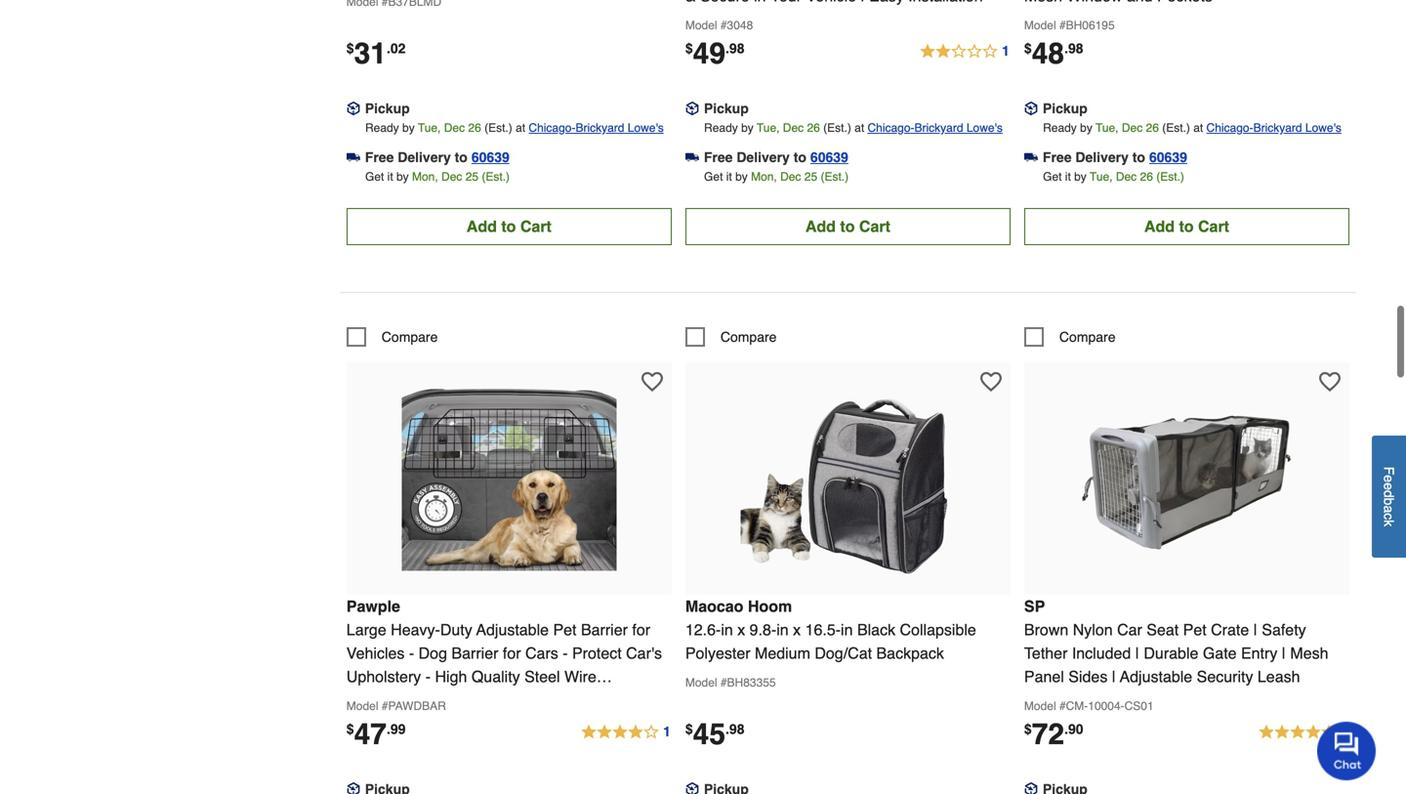 Task type: vqa. For each thing, say whether or not it's contained in the screenshot.
the right 100-
no



Task type: locate. For each thing, give the bounding box(es) containing it.
3 cart from the left
[[1198, 217, 1230, 235]]

0 horizontal spatial at
[[516, 121, 526, 135]]

at for 1st 60639 button from right
[[1194, 121, 1203, 135]]

3 at from the left
[[1194, 121, 1203, 135]]

2 60639 button from the left
[[811, 147, 849, 167]]

2 horizontal spatial chicago-brickyard lowe's button
[[1207, 118, 1342, 138]]

cart
[[520, 217, 552, 235], [859, 217, 891, 235], [1198, 217, 1230, 235]]

free delivery to 60639 for 1st 60639 button from right
[[1043, 149, 1188, 165]]

it for truck filled image
[[1065, 170, 1071, 184]]

ready
[[365, 121, 399, 135], [704, 121, 738, 135], [1043, 121, 1077, 135]]

delivery for 1st 60639 button from right
[[1076, 149, 1129, 165]]

2 horizontal spatial add
[[1145, 217, 1175, 235]]

|
[[1254, 621, 1258, 639], [1136, 644, 1140, 662], [1282, 644, 1286, 662], [1112, 667, 1116, 686]]

1 inside 4 stars image
[[663, 724, 671, 739]]

0 horizontal spatial ready by tue, dec 26 (est.) at chicago-brickyard lowe's
[[365, 121, 664, 135]]

$
[[347, 40, 354, 56], [685, 40, 693, 56], [1024, 40, 1032, 56], [347, 721, 354, 737], [685, 721, 693, 737], [1024, 721, 1032, 737]]

pawple large heavy-duty adjustable pet barrier for vehicles - dog barrier for cars - protect car's upholstery - high quality steel wire construction model # pawdbar
[[347, 597, 662, 713]]

crate
[[1211, 621, 1249, 639]]

free
[[365, 149, 394, 165], [704, 149, 733, 165], [1043, 149, 1072, 165]]

3 get from the left
[[1043, 170, 1062, 184]]

brickyard
[[576, 121, 625, 135], [915, 121, 964, 135], [1254, 121, 1302, 135]]

model up the 72
[[1024, 699, 1056, 713]]

in up "polyester"
[[721, 621, 733, 639]]

2 ready by tue, dec 26 (est.) at chicago-brickyard lowe's from the left
[[704, 121, 1003, 135]]

high
[[435, 667, 467, 686]]

3 ready from the left
[[1043, 121, 1077, 135]]

duty
[[440, 621, 472, 639]]

1 button for 47
[[580, 721, 672, 744]]

0 horizontal spatial chicago-
[[529, 121, 576, 135]]

2 horizontal spatial pickup
[[1043, 100, 1088, 116]]

1 horizontal spatial it
[[726, 170, 732, 184]]

.98 for 48
[[1065, 40, 1084, 56]]

$ for 45
[[685, 721, 693, 737]]

1 horizontal spatial ready
[[704, 121, 738, 135]]

pickup image up truck filled image
[[1024, 102, 1038, 115]]

model up "49"
[[685, 18, 717, 32]]

- left "dog"
[[409, 644, 414, 662]]

2 chicago-brickyard lowe's button from the left
[[868, 118, 1003, 138]]

2 horizontal spatial it
[[1065, 170, 1071, 184]]

0 horizontal spatial add to cart
[[467, 217, 552, 235]]

# up .90
[[1060, 699, 1066, 713]]

ready by tue, dec 26 (est.) at chicago-brickyard lowe's for 2nd 60639 button from right
[[704, 121, 1003, 135]]

0 horizontal spatial add
[[467, 217, 497, 235]]

.98 down model # bh83355
[[726, 721, 745, 737]]

chicago- for 2nd 60639 button from right
[[868, 121, 915, 135]]

0 horizontal spatial brickyard
[[576, 121, 625, 135]]

model up 48
[[1024, 18, 1056, 32]]

get it by mon, dec 25 (est.)
[[365, 170, 510, 184], [704, 170, 849, 184]]

2 horizontal spatial ready by tue, dec 26 (est.) at chicago-brickyard lowe's
[[1043, 121, 1342, 135]]

1 vertical spatial for
[[503, 644, 521, 662]]

free for truck filled icon associated with 2nd 60639 button from right
[[704, 149, 733, 165]]

0 horizontal spatial truck filled image
[[347, 150, 360, 164]]

1 horizontal spatial truck filled image
[[685, 150, 699, 164]]

3 60639 button from the left
[[1150, 147, 1188, 167]]

black
[[857, 621, 896, 639]]

$ inside $ 72 .90
[[1024, 721, 1032, 737]]

# inside pawple large heavy-duty adjustable pet barrier for vehicles - dog barrier for cars - protect car's upholstery - high quality steel wire construction model # pawdbar
[[382, 699, 388, 713]]

1 60639 button from the left
[[472, 147, 510, 167]]

2 horizontal spatial in
[[841, 621, 853, 639]]

brown
[[1024, 621, 1069, 639]]

2 mon, from the left
[[751, 170, 777, 184]]

by
[[402, 121, 415, 135], [741, 121, 754, 135], [1080, 121, 1093, 135], [397, 170, 409, 184], [735, 170, 748, 184], [1074, 170, 1087, 184]]

3 chicago- from the left
[[1207, 121, 1254, 135]]

60639
[[472, 149, 510, 165], [811, 149, 849, 165], [1150, 149, 1188, 165]]

steel
[[525, 667, 560, 686]]

16.5-
[[805, 621, 841, 639]]

vehicles
[[347, 644, 405, 662]]

2 chicago- from the left
[[868, 121, 915, 135]]

in
[[721, 621, 733, 639], [777, 621, 789, 639], [841, 621, 853, 639]]

.98 inside $ 45 .98
[[726, 721, 745, 737]]

1 horizontal spatial pet
[[1183, 621, 1207, 639]]

pet up cars
[[553, 621, 577, 639]]

0 horizontal spatial free
[[365, 149, 394, 165]]

1 heart outline image from the left
[[641, 371, 663, 393]]

.98 for 45
[[726, 721, 745, 737]]

0 vertical spatial 1 button
[[919, 40, 1011, 63]]

1 cart from the left
[[520, 217, 552, 235]]

# up .99
[[382, 699, 388, 713]]

in up dog/cat
[[841, 621, 853, 639]]

1 horizontal spatial 60639 button
[[811, 147, 849, 167]]

2 horizontal spatial at
[[1194, 121, 1203, 135]]

1 chicago-brickyard lowe's button from the left
[[529, 118, 664, 138]]

1 horizontal spatial for
[[632, 621, 651, 639]]

2 horizontal spatial brickyard
[[1254, 121, 1302, 135]]

2 horizontal spatial delivery
[[1076, 149, 1129, 165]]

.98 inside $ 48 .98
[[1065, 40, 1084, 56]]

2 truck filled image from the left
[[685, 150, 699, 164]]

2 horizontal spatial free delivery to 60639
[[1043, 149, 1188, 165]]

pickup image for get it by tue, dec 26 (est.)
[[1024, 102, 1038, 115]]

0 vertical spatial 1
[[1002, 43, 1010, 58]]

1 brickyard from the left
[[576, 121, 625, 135]]

5014687997 element
[[685, 327, 777, 347]]

1 60639 from the left
[[472, 149, 510, 165]]

adjustable up cars
[[476, 621, 549, 639]]

mon, for first 60639 button from the left
[[412, 170, 438, 184]]

0 horizontal spatial cart
[[520, 217, 552, 235]]

0 vertical spatial adjustable
[[476, 621, 549, 639]]

.02
[[387, 40, 406, 56]]

actual price $31.02 element
[[347, 37, 406, 70]]

1 horizontal spatial pickup
[[704, 100, 749, 116]]

0 horizontal spatial mon,
[[412, 170, 438, 184]]

1 horizontal spatial cart
[[859, 217, 891, 235]]

1 horizontal spatial chicago-brickyard lowe's button
[[868, 118, 1003, 138]]

48
[[1032, 37, 1065, 70]]

get
[[365, 170, 384, 184], [704, 170, 723, 184], [1043, 170, 1062, 184]]

$ down model # 3048
[[685, 40, 693, 56]]

2 delivery from the left
[[737, 149, 790, 165]]

quality
[[472, 667, 520, 686]]

pet right seat
[[1183, 621, 1207, 639]]

.90
[[1065, 721, 1084, 737]]

0 horizontal spatial delivery
[[398, 149, 451, 165]]

2 horizontal spatial heart outline image
[[1319, 371, 1341, 393]]

add to cart
[[467, 217, 552, 235], [806, 217, 891, 235], [1145, 217, 1230, 235]]

# up actual price $49.98 element
[[721, 18, 727, 32]]

e up d
[[1382, 475, 1397, 482]]

1 inside 2 stars "image"
[[1002, 43, 1010, 58]]

- left high
[[426, 667, 431, 686]]

in up the medium
[[777, 621, 789, 639]]

ready by tue, dec 26 (est.) at chicago-brickyard lowe's for first 60639 button from the left
[[365, 121, 664, 135]]

1 vertical spatial 1
[[663, 724, 671, 739]]

free delivery to 60639 for 2nd 60639 button from right
[[704, 149, 849, 165]]

lowe's
[[628, 121, 664, 135], [967, 121, 1003, 135], [1306, 121, 1342, 135]]

$ inside $ 45 .98
[[685, 721, 693, 737]]

2 add to cart button from the left
[[685, 208, 1011, 245]]

pet for cars
[[553, 621, 577, 639]]

truck filled image
[[347, 150, 360, 164], [685, 150, 699, 164]]

model down "polyester"
[[685, 676, 717, 689]]

2 get it by mon, dec 25 (est.) from the left
[[704, 170, 849, 184]]

3 in from the left
[[841, 621, 853, 639]]

1 horizontal spatial free
[[704, 149, 733, 165]]

chicago-brickyard lowe's button for 1st 60639 button from right
[[1207, 118, 1342, 138]]

e up the b
[[1382, 482, 1397, 490]]

2 get from the left
[[704, 170, 723, 184]]

1 free from the left
[[365, 149, 394, 165]]

hoom
[[748, 597, 792, 615]]

0 horizontal spatial 1
[[663, 724, 671, 739]]

$ 47 .99
[[347, 717, 406, 751]]

1 horizontal spatial heart outline image
[[980, 371, 1002, 393]]

1 ready from the left
[[365, 121, 399, 135]]

large
[[347, 621, 386, 639]]

3 free from the left
[[1043, 149, 1072, 165]]

0 horizontal spatial compare
[[382, 329, 438, 345]]

1 vertical spatial barrier
[[452, 644, 499, 662]]

brickyard for first 60639 button from the left's chicago-brickyard lowe's button
[[576, 121, 625, 135]]

2 horizontal spatial lowe's
[[1306, 121, 1342, 135]]

compare for 5001770503 element at top left
[[382, 329, 438, 345]]

1 truck filled image from the left
[[347, 150, 360, 164]]

gate
[[1203, 644, 1237, 662]]

1 it from the left
[[387, 170, 393, 184]]

.99
[[387, 721, 406, 737]]

heart outline image
[[641, 371, 663, 393], [980, 371, 1002, 393], [1319, 371, 1341, 393]]

.98 down the model # bh06195
[[1065, 40, 1084, 56]]

pickup
[[365, 100, 410, 116], [704, 100, 749, 116], [1043, 100, 1088, 116]]

$ inside $ 49 .98
[[685, 40, 693, 56]]

get it by tue, dec 26 (est.)
[[1043, 170, 1185, 184]]

1 free delivery to 60639 from the left
[[365, 149, 510, 165]]

model up '47'
[[347, 699, 378, 713]]

2 add to cart from the left
[[806, 217, 891, 235]]

3 heart outline image from the left
[[1319, 371, 1341, 393]]

2 25 from the left
[[805, 170, 818, 184]]

1 button
[[919, 40, 1011, 63], [580, 721, 672, 744]]

2 lowe's from the left
[[967, 121, 1003, 135]]

to
[[455, 149, 468, 165], [794, 149, 807, 165], [1133, 149, 1146, 165], [501, 217, 516, 235], [840, 217, 855, 235], [1179, 217, 1194, 235]]

1 add from the left
[[467, 217, 497, 235]]

1 chicago- from the left
[[529, 121, 576, 135]]

2 horizontal spatial cart
[[1198, 217, 1230, 235]]

49
[[693, 37, 726, 70]]

tue, for 2nd 60639 button from right
[[757, 121, 780, 135]]

0 horizontal spatial adjustable
[[476, 621, 549, 639]]

3 add from the left
[[1145, 217, 1175, 235]]

dog/cat
[[815, 644, 872, 662]]

2 pet from the left
[[1183, 621, 1207, 639]]

0 horizontal spatial x
[[738, 621, 745, 639]]

0 horizontal spatial barrier
[[452, 644, 499, 662]]

0 horizontal spatial in
[[721, 621, 733, 639]]

0 horizontal spatial free delivery to 60639
[[365, 149, 510, 165]]

1 horizontal spatial in
[[777, 621, 789, 639]]

1 vertical spatial adjustable
[[1120, 667, 1193, 686]]

2 stars image
[[919, 40, 1011, 63]]

for
[[632, 621, 651, 639], [503, 644, 521, 662]]

| down safety
[[1282, 644, 1286, 662]]

free for truck filled image
[[1043, 149, 1072, 165]]

pickup down $ 48 .98
[[1043, 100, 1088, 116]]

0 horizontal spatial pet
[[553, 621, 577, 639]]

2 at from the left
[[855, 121, 865, 135]]

leash
[[1258, 667, 1300, 686]]

1 button down wire
[[580, 721, 672, 744]]

cart for 1st add to cart button from the right
[[1198, 217, 1230, 235]]

1 25 from the left
[[466, 170, 479, 184]]

0 horizontal spatial 1 button
[[580, 721, 672, 744]]

0 horizontal spatial it
[[387, 170, 393, 184]]

actual price $49.98 element
[[685, 37, 745, 70]]

pet inside sp brown nylon car seat pet crate | safety tether included | durable gate entry | mesh panel sides | adjustable security leash
[[1183, 621, 1207, 639]]

adjustable
[[476, 621, 549, 639], [1120, 667, 1193, 686]]

it for truck filled icon associated with 2nd 60639 button from right
[[726, 170, 732, 184]]

2 60639 from the left
[[811, 149, 849, 165]]

it
[[387, 170, 393, 184], [726, 170, 732, 184], [1065, 170, 1071, 184]]

2 horizontal spatial -
[[563, 644, 568, 662]]

26 for 1st 60639 button from right
[[1146, 121, 1159, 135]]

$ inside '$ 47 .99'
[[347, 721, 354, 737]]

1 horizontal spatial lowe's
[[967, 121, 1003, 135]]

pickup image down the 31
[[347, 102, 360, 115]]

1 pet from the left
[[553, 621, 577, 639]]

sp brown nylon car seat pet crate | safety tether included | durable gate entry | mesh panel sides | adjustable security leash image
[[1080, 372, 1295, 587]]

pickup image
[[347, 102, 360, 115], [1024, 102, 1038, 115], [347, 782, 360, 794]]

1 horizontal spatial add
[[806, 217, 836, 235]]

$ for 48
[[1024, 40, 1032, 56]]

0 horizontal spatial get it by mon, dec 25 (est.)
[[365, 170, 510, 184]]

3 delivery from the left
[[1076, 149, 1129, 165]]

.98 down 3048
[[726, 40, 745, 56]]

1 horizontal spatial get it by mon, dec 25 (est.)
[[704, 170, 849, 184]]

compare for 5014687997 element
[[721, 329, 777, 345]]

1 horizontal spatial delivery
[[737, 149, 790, 165]]

barrier
[[581, 621, 628, 639], [452, 644, 499, 662]]

3 add to cart from the left
[[1145, 217, 1230, 235]]

25
[[466, 170, 479, 184], [805, 170, 818, 184]]

f e e d b a c k button
[[1372, 435, 1406, 558]]

2 horizontal spatial ready
[[1043, 121, 1077, 135]]

0 horizontal spatial lowe's
[[628, 121, 664, 135]]

$ left .02 in the top left of the page
[[347, 40, 354, 56]]

$ down the model # bh06195
[[1024, 40, 1032, 56]]

actual price $72.90 element
[[1024, 717, 1084, 751]]

1 horizontal spatial barrier
[[581, 621, 628, 639]]

chicago-
[[529, 121, 576, 135], [868, 121, 915, 135], [1207, 121, 1254, 135]]

pawple large heavy-duty adjustable pet barrier for vehicles - dog barrier for cars - protect car's upholstery - high quality steel wire construction image
[[402, 372, 617, 587]]

pickup down actual price $31.02 element
[[365, 100, 410, 116]]

1 horizontal spatial add to cart
[[806, 217, 891, 235]]

# for model # bh83355
[[721, 676, 727, 689]]

1 get from the left
[[365, 170, 384, 184]]

2 horizontal spatial get
[[1043, 170, 1062, 184]]

1 horizontal spatial 60639
[[811, 149, 849, 165]]

1 horizontal spatial free delivery to 60639
[[704, 149, 849, 165]]

cart for third add to cart button from right
[[520, 217, 552, 235]]

2 horizontal spatial compare
[[1060, 329, 1116, 345]]

$ left .90
[[1024, 721, 1032, 737]]

x left 16.5-
[[793, 621, 801, 639]]

x left '9.8-'
[[738, 621, 745, 639]]

1 horizontal spatial x
[[793, 621, 801, 639]]

1 lowe's from the left
[[628, 121, 664, 135]]

$ for 47
[[347, 721, 354, 737]]

0 horizontal spatial get
[[365, 170, 384, 184]]

compare inside 1003171004 element
[[1060, 329, 1116, 345]]

e
[[1382, 475, 1397, 482], [1382, 482, 1397, 490]]

3 60639 from the left
[[1150, 149, 1188, 165]]

2 horizontal spatial 60639
[[1150, 149, 1188, 165]]

1
[[1002, 43, 1010, 58], [663, 724, 671, 739]]

for up quality
[[503, 644, 521, 662]]

2 ready from the left
[[704, 121, 738, 135]]

2 pickup from the left
[[704, 100, 749, 116]]

cars
[[525, 644, 558, 662]]

seat
[[1147, 621, 1179, 639]]

# up $ 48 .98
[[1060, 18, 1066, 32]]

model # 3048
[[685, 18, 753, 32]]

1 horizontal spatial 1
[[1002, 43, 1010, 58]]

ready down $ 49 .98
[[704, 121, 738, 135]]

2 compare from the left
[[721, 329, 777, 345]]

polyester
[[685, 644, 751, 662]]

0 horizontal spatial ready
[[365, 121, 399, 135]]

$ left .99
[[347, 721, 354, 737]]

delivery
[[398, 149, 451, 165], [737, 149, 790, 165], [1076, 149, 1129, 165]]

#
[[721, 18, 727, 32], [1060, 18, 1066, 32], [721, 676, 727, 689], [382, 699, 388, 713], [1060, 699, 1066, 713]]

1 mon, from the left
[[412, 170, 438, 184]]

compare inside 5014687997 element
[[721, 329, 777, 345]]

maocao hoom 12.6-in x 9.8-in x 16.5-in black collapsible polyester medium dog/cat backpack
[[685, 597, 976, 662]]

1 horizontal spatial mon,
[[751, 170, 777, 184]]

3 ready by tue, dec 26 (est.) at chicago-brickyard lowe's from the left
[[1043, 121, 1342, 135]]

2 cart from the left
[[859, 217, 891, 235]]

1 vertical spatial 1 button
[[580, 721, 672, 744]]

at
[[516, 121, 526, 135], [855, 121, 865, 135], [1194, 121, 1203, 135]]

- right cars
[[563, 644, 568, 662]]

| down car
[[1136, 644, 1140, 662]]

d
[[1382, 490, 1397, 498]]

.98 inside $ 49 .98
[[726, 40, 745, 56]]

1 horizontal spatial 1 button
[[919, 40, 1011, 63]]

nylon
[[1073, 621, 1113, 639]]

1 horizontal spatial adjustable
[[1120, 667, 1193, 686]]

1 horizontal spatial at
[[855, 121, 865, 135]]

1 horizontal spatial chicago-
[[868, 121, 915, 135]]

3 it from the left
[[1065, 170, 1071, 184]]

.98
[[726, 40, 745, 56], [1065, 40, 1084, 56], [726, 721, 745, 737]]

c
[[1382, 513, 1397, 520]]

0 horizontal spatial pickup
[[365, 100, 410, 116]]

get for truck filled icon associated with first 60639 button from the left
[[365, 170, 384, 184]]

2 it from the left
[[726, 170, 732, 184]]

free for truck filled icon associated with first 60639 button from the left
[[365, 149, 394, 165]]

3 free delivery to 60639 from the left
[[1043, 149, 1188, 165]]

$ inside $ 31 .02
[[347, 40, 354, 56]]

chicago-brickyard lowe's button
[[529, 118, 664, 138], [868, 118, 1003, 138], [1207, 118, 1342, 138]]

3 lowe's from the left
[[1306, 121, 1342, 135]]

1 button left 48
[[919, 40, 1011, 63]]

1 delivery from the left
[[398, 149, 451, 165]]

1 horizontal spatial get
[[704, 170, 723, 184]]

entry
[[1241, 644, 1278, 662]]

3 chicago-brickyard lowe's button from the left
[[1207, 118, 1342, 138]]

$ 49 .98
[[685, 37, 745, 70]]

barrier down duty at the bottom left of the page
[[452, 644, 499, 662]]

1 ready by tue, dec 26 (est.) at chicago-brickyard lowe's from the left
[[365, 121, 664, 135]]

delivery for 2nd 60639 button from right
[[737, 149, 790, 165]]

3 brickyard from the left
[[1254, 121, 1302, 135]]

actual price $47.99 element
[[347, 717, 406, 751]]

adjustable down durable
[[1120, 667, 1193, 686]]

25 for 2nd 60639 button from right
[[805, 170, 818, 184]]

1 horizontal spatial add to cart button
[[685, 208, 1011, 245]]

2 horizontal spatial free
[[1043, 149, 1072, 165]]

2 horizontal spatial chicago-
[[1207, 121, 1254, 135]]

1 horizontal spatial compare
[[721, 329, 777, 345]]

0 horizontal spatial chicago-brickyard lowe's button
[[529, 118, 664, 138]]

b
[[1382, 498, 1397, 505]]

pickup image
[[685, 102, 699, 115], [685, 782, 699, 794], [1024, 782, 1038, 794]]

3 compare from the left
[[1060, 329, 1116, 345]]

pet inside pawple large heavy-duty adjustable pet barrier for vehicles - dog barrier for cars - protect car's upholstery - high quality steel wire construction model # pawdbar
[[553, 621, 577, 639]]

durable
[[1144, 644, 1199, 662]]

0 horizontal spatial 25
[[466, 170, 479, 184]]

3048
[[727, 18, 753, 32]]

$ inside $ 48 .98
[[1024, 40, 1032, 56]]

# for model # 3048
[[721, 18, 727, 32]]

2 horizontal spatial add to cart
[[1145, 217, 1230, 235]]

1 horizontal spatial 25
[[805, 170, 818, 184]]

0 horizontal spatial add to cart button
[[347, 208, 672, 245]]

# down "polyester"
[[721, 676, 727, 689]]

2 x from the left
[[793, 621, 801, 639]]

60639 button
[[472, 147, 510, 167], [811, 147, 849, 167], [1150, 147, 1188, 167]]

maocao hoom 12.6-in x 9.8-in x 16.5-in black collapsible polyester medium dog/cat backpack image
[[741, 372, 956, 587]]

compare
[[382, 329, 438, 345], [721, 329, 777, 345], [1060, 329, 1116, 345]]

pickup image down "49"
[[685, 102, 699, 115]]

2 horizontal spatial 60639 button
[[1150, 147, 1188, 167]]

free delivery to 60639
[[365, 149, 510, 165], [704, 149, 849, 165], [1043, 149, 1188, 165]]

$ down model # bh83355
[[685, 721, 693, 737]]

0 horizontal spatial heart outline image
[[641, 371, 663, 393]]

pawple
[[347, 597, 400, 615]]

x
[[738, 621, 745, 639], [793, 621, 801, 639]]

1 pickup from the left
[[365, 100, 410, 116]]

2 brickyard from the left
[[915, 121, 964, 135]]

1 for 47
[[663, 724, 671, 739]]

compare inside 5001770503 element
[[382, 329, 438, 345]]

3 pickup from the left
[[1043, 100, 1088, 116]]

pickup image down the 72
[[1024, 782, 1038, 794]]

model
[[685, 18, 717, 32], [1024, 18, 1056, 32], [685, 676, 717, 689], [347, 699, 378, 713], [1024, 699, 1056, 713]]

2 free delivery to 60639 from the left
[[704, 149, 849, 165]]

2 add from the left
[[806, 217, 836, 235]]

ready down actual price $31.02 element
[[365, 121, 399, 135]]

1 compare from the left
[[382, 329, 438, 345]]

0 horizontal spatial 60639 button
[[472, 147, 510, 167]]

cart for second add to cart button from right
[[859, 217, 891, 235]]

2 free from the left
[[704, 149, 733, 165]]

1 horizontal spatial brickyard
[[915, 121, 964, 135]]

1 left 45
[[663, 724, 671, 739]]

barrier up protect
[[581, 621, 628, 639]]

0 horizontal spatial 60639
[[472, 149, 510, 165]]

ready up get it by tue, dec 26 (est.)
[[1043, 121, 1077, 135]]

1 left 48
[[1002, 43, 1010, 58]]

tue,
[[418, 121, 441, 135], [757, 121, 780, 135], [1096, 121, 1119, 135], [1090, 170, 1113, 184]]

pickup down $ 49 .98
[[704, 100, 749, 116]]

1 at from the left
[[516, 121, 526, 135]]

1 horizontal spatial ready by tue, dec 26 (est.) at chicago-brickyard lowe's
[[704, 121, 1003, 135]]

for up car's
[[632, 621, 651, 639]]



Task type: describe. For each thing, give the bounding box(es) containing it.
actual price $45.98 element
[[685, 717, 745, 751]]

3 add to cart button from the left
[[1024, 208, 1350, 245]]

1 for 49
[[1002, 43, 1010, 58]]

# for model # cm-10004-cs01
[[1060, 699, 1066, 713]]

cs01
[[1125, 699, 1154, 713]]

security
[[1197, 667, 1254, 686]]

bh06195
[[1066, 18, 1115, 32]]

cm-
[[1066, 699, 1088, 713]]

25 for first 60639 button from the left
[[466, 170, 479, 184]]

mon, for 2nd 60639 button from right
[[751, 170, 777, 184]]

truck filled image
[[1024, 150, 1038, 164]]

chicago- for 1st 60639 button from right
[[1207, 121, 1254, 135]]

chicago-brickyard lowe's button for first 60639 button from the left
[[529, 118, 664, 138]]

26 for first 60639 button from the left
[[468, 121, 481, 135]]

$ 31 .02
[[347, 37, 406, 70]]

lowe's for 2nd 60639 button from right
[[967, 121, 1003, 135]]

brickyard for chicago-brickyard lowe's button associated with 1st 60639 button from right
[[1254, 121, 1302, 135]]

f e e d b a c k
[[1382, 466, 1397, 527]]

truck filled image for 2nd 60639 button from right
[[685, 150, 699, 164]]

model # bh83355
[[685, 676, 776, 689]]

sides
[[1069, 667, 1108, 686]]

0 horizontal spatial for
[[503, 644, 521, 662]]

pawdbar
[[388, 699, 446, 713]]

5001770503 element
[[347, 327, 438, 347]]

sp brown nylon car seat pet crate | safety tether included | durable gate entry | mesh panel sides | adjustable security leash
[[1024, 597, 1329, 686]]

included
[[1072, 644, 1131, 662]]

model for model # bh83355
[[685, 676, 717, 689]]

delivery for first 60639 button from the left
[[398, 149, 451, 165]]

chicago-brickyard lowe's button for 2nd 60639 button from right
[[868, 118, 1003, 138]]

it for truck filled icon associated with first 60639 button from the left
[[387, 170, 393, 184]]

.98 for 49
[[726, 40, 745, 56]]

free delivery to 60639 for first 60639 button from the left
[[365, 149, 510, 165]]

0 horizontal spatial -
[[409, 644, 414, 662]]

1003171004 element
[[1024, 327, 1116, 347]]

72
[[1032, 717, 1065, 751]]

$ for 49
[[685, 40, 693, 56]]

12.6-
[[685, 621, 721, 639]]

ready for truck filled image
[[1043, 121, 1077, 135]]

31
[[354, 37, 387, 70]]

model # bh06195
[[1024, 18, 1115, 32]]

47
[[354, 717, 387, 751]]

chicago- for first 60639 button from the left
[[529, 121, 576, 135]]

5 stars image
[[1258, 721, 1350, 744]]

at for first 60639 button from the left
[[516, 121, 526, 135]]

safety
[[1262, 621, 1306, 639]]

$ for 31
[[347, 40, 354, 56]]

1 in from the left
[[721, 621, 733, 639]]

1 button for 49
[[919, 40, 1011, 63]]

collapsible
[[900, 621, 976, 639]]

$ 45 .98
[[685, 717, 745, 751]]

brickyard for 2nd 60639 button from right's chicago-brickyard lowe's button
[[915, 121, 964, 135]]

pet for gate
[[1183, 621, 1207, 639]]

1 add to cart button from the left
[[347, 208, 672, 245]]

heavy-
[[391, 621, 440, 639]]

tether
[[1024, 644, 1068, 662]]

60639 for 1st 60639 button from right
[[1150, 149, 1188, 165]]

model inside pawple large heavy-duty adjustable pet barrier for vehicles - dog barrier for cars - protect car's upholstery - high quality steel wire construction model # pawdbar
[[347, 699, 378, 713]]

model for model # cm-10004-cs01
[[1024, 699, 1056, 713]]

adjustable inside sp brown nylon car seat pet crate | safety tether included | durable gate entry | mesh panel sides | adjustable security leash
[[1120, 667, 1193, 686]]

pickup for get it by mon, dec 25 (est.)'s pickup image
[[365, 100, 410, 116]]

lowe's for 1st 60639 button from right
[[1306, 121, 1342, 135]]

construction
[[347, 691, 434, 709]]

upholstery
[[347, 667, 421, 686]]

chat invite button image
[[1318, 721, 1377, 780]]

1 get it by mon, dec 25 (est.) from the left
[[365, 170, 510, 184]]

tue, for 1st 60639 button from right
[[1096, 121, 1119, 135]]

$ for 72
[[1024, 721, 1032, 737]]

pickup image down '47'
[[347, 782, 360, 794]]

9.8-
[[750, 621, 777, 639]]

ready for truck filled icon associated with first 60639 button from the left
[[365, 121, 399, 135]]

45
[[693, 717, 726, 751]]

tue, for first 60639 button from the left
[[418, 121, 441, 135]]

ready by tue, dec 26 (est.) at chicago-brickyard lowe's for 1st 60639 button from right
[[1043, 121, 1342, 135]]

ready for truck filled icon associated with 2nd 60639 button from right
[[704, 121, 738, 135]]

get for truck filled icon associated with 2nd 60639 button from right
[[704, 170, 723, 184]]

k
[[1382, 520, 1397, 527]]

1 add to cart from the left
[[467, 217, 552, 235]]

maocao
[[685, 597, 744, 615]]

4 stars image
[[580, 721, 672, 744]]

2 in from the left
[[777, 621, 789, 639]]

f
[[1382, 466, 1397, 475]]

car's
[[626, 644, 662, 662]]

2 heart outline image from the left
[[980, 371, 1002, 393]]

$ 72 .90
[[1024, 717, 1084, 751]]

car
[[1117, 621, 1143, 639]]

protect
[[572, 644, 622, 662]]

truck filled image for first 60639 button from the left
[[347, 150, 360, 164]]

medium
[[755, 644, 811, 662]]

at for 2nd 60639 button from right
[[855, 121, 865, 135]]

pickup for pickup icon below "49"
[[704, 100, 749, 116]]

dog
[[419, 644, 447, 662]]

panel
[[1024, 667, 1064, 686]]

wire
[[565, 667, 597, 686]]

sp
[[1024, 597, 1045, 615]]

a
[[1382, 505, 1397, 513]]

model for model # 3048
[[685, 18, 717, 32]]

26 for 2nd 60639 button from right
[[807, 121, 820, 135]]

$ 48 .98
[[1024, 37, 1084, 70]]

| up entry
[[1254, 621, 1258, 639]]

pickup for pickup image related to get it by tue, dec 26 (est.)
[[1043, 100, 1088, 116]]

# for model # bh06195
[[1060, 18, 1066, 32]]

get for truck filled image
[[1043, 170, 1062, 184]]

adjustable inside pawple large heavy-duty adjustable pet barrier for vehicles - dog barrier for cars - protect car's upholstery - high quality steel wire construction model # pawdbar
[[476, 621, 549, 639]]

lowe's for first 60639 button from the left
[[628, 121, 664, 135]]

pickup image down 45
[[685, 782, 699, 794]]

3 button
[[1258, 721, 1350, 744]]

0 vertical spatial for
[[632, 621, 651, 639]]

mesh
[[1291, 644, 1329, 662]]

60639 for first 60639 button from the left
[[472, 149, 510, 165]]

1 x from the left
[[738, 621, 745, 639]]

0 vertical spatial barrier
[[581, 621, 628, 639]]

model # cm-10004-cs01
[[1024, 699, 1154, 713]]

model for model # bh06195
[[1024, 18, 1056, 32]]

backpack
[[877, 644, 944, 662]]

pickup image for get it by mon, dec 25 (est.)
[[347, 102, 360, 115]]

1 horizontal spatial -
[[426, 667, 431, 686]]

bh83355
[[727, 676, 776, 689]]

2 e from the top
[[1382, 482, 1397, 490]]

3
[[1341, 724, 1349, 739]]

1 e from the top
[[1382, 475, 1397, 482]]

actual price $48.98 element
[[1024, 37, 1084, 70]]

| right sides
[[1112, 667, 1116, 686]]

10004-
[[1088, 699, 1125, 713]]

compare for 1003171004 element
[[1060, 329, 1116, 345]]

60639 for 2nd 60639 button from right
[[811, 149, 849, 165]]



